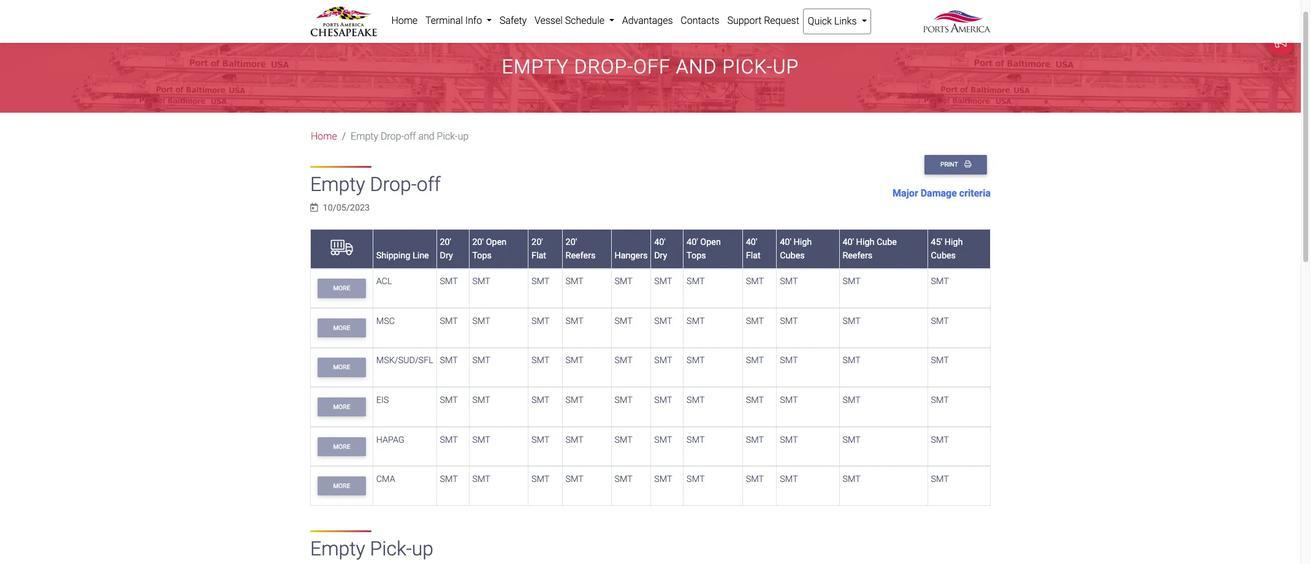 Task type: vqa. For each thing, say whether or not it's contained in the screenshot.
the facility within facility details link
no



Task type: locate. For each thing, give the bounding box(es) containing it.
2 reefers from the left
[[843, 251, 873, 261]]

contacts link
[[677, 9, 724, 33]]

line
[[413, 251, 429, 261]]

1 high from the left
[[794, 237, 812, 248]]

1 horizontal spatial empty drop-off and pick-up
[[502, 55, 800, 79]]

40' inside 40' dry
[[655, 237, 666, 248]]

1 horizontal spatial cubes
[[932, 251, 956, 261]]

1 horizontal spatial reefers
[[843, 251, 873, 261]]

tops right 40' dry
[[687, 251, 707, 261]]

acl
[[376, 277, 392, 287]]

2 horizontal spatial off
[[634, 55, 671, 79]]

2 tops from the left
[[687, 251, 707, 261]]

empty drop-off and pick-up up the empty drop-off
[[351, 131, 469, 143]]

0 vertical spatial home
[[392, 15, 418, 26]]

40'
[[655, 237, 666, 248], [687, 237, 699, 248], [746, 237, 758, 248], [780, 237, 792, 248], [843, 237, 855, 248]]

0 vertical spatial drop-
[[575, 55, 634, 79]]

high inside the '40' high cube reefers'
[[857, 237, 875, 248]]

2 horizontal spatial up
[[773, 55, 800, 79]]

high right 45'
[[945, 237, 963, 248]]

dry right hangers
[[655, 251, 668, 261]]

1 horizontal spatial off
[[417, 173, 441, 197]]

0 horizontal spatial reefers
[[566, 251, 596, 261]]

dry right line
[[440, 251, 453, 261]]

high inside 40' high cubes
[[794, 237, 812, 248]]

1 vertical spatial off
[[404, 131, 416, 143]]

0 horizontal spatial open
[[486, 237, 507, 248]]

high right the 40' flat
[[794, 237, 812, 248]]

1 horizontal spatial high
[[857, 237, 875, 248]]

0 vertical spatial pick-
[[723, 55, 773, 79]]

print image
[[965, 161, 972, 168]]

20' for 20' dry
[[440, 237, 452, 248]]

flat left 40' high cubes at the right of page
[[746, 251, 761, 261]]

2 dry from the left
[[655, 251, 668, 261]]

3 high from the left
[[945, 237, 963, 248]]

40' for 40' dry
[[655, 237, 666, 248]]

1 dry from the left
[[440, 251, 453, 261]]

4 40' from the left
[[780, 237, 792, 248]]

20' for 20' open tops
[[473, 237, 484, 248]]

0 vertical spatial home link
[[388, 9, 422, 33]]

flat for 20' flat
[[532, 251, 547, 261]]

0 horizontal spatial dry
[[440, 251, 453, 261]]

support
[[728, 15, 762, 26]]

2 horizontal spatial high
[[945, 237, 963, 248]]

cubes down 45'
[[932, 251, 956, 261]]

up
[[773, 55, 800, 79], [458, 131, 469, 143], [412, 538, 434, 561]]

1 40' from the left
[[655, 237, 666, 248]]

40' inside 40' open tops
[[687, 237, 699, 248]]

open left 20' flat
[[486, 237, 507, 248]]

vessel schedule link
[[531, 9, 619, 33]]

1 vertical spatial home link
[[311, 131, 337, 143]]

0 horizontal spatial cubes
[[780, 251, 805, 261]]

40' right 40' dry
[[687, 237, 699, 248]]

40' inside the '40' high cube reefers'
[[843, 237, 855, 248]]

advantages
[[622, 15, 673, 26]]

1 horizontal spatial dry
[[655, 251, 668, 261]]

2 open from the left
[[701, 237, 721, 248]]

0 horizontal spatial tops
[[473, 251, 492, 261]]

0 horizontal spatial up
[[412, 538, 434, 561]]

calendar day image
[[310, 204, 318, 212]]

drop-
[[575, 55, 634, 79], [381, 131, 404, 143], [370, 173, 417, 197]]

4 20' from the left
[[566, 237, 577, 248]]

40' left the cube
[[843, 237, 855, 248]]

2 high from the left
[[857, 237, 875, 248]]

1 open from the left
[[486, 237, 507, 248]]

hapag
[[376, 435, 405, 446]]

empty drop-off and pick-up
[[502, 55, 800, 79], [351, 131, 469, 143]]

5 40' from the left
[[843, 237, 855, 248]]

1 horizontal spatial flat
[[746, 251, 761, 261]]

1 vertical spatial home
[[311, 131, 337, 143]]

home link
[[388, 9, 422, 33], [311, 131, 337, 143]]

1 vertical spatial drop-
[[381, 131, 404, 143]]

dry for 40' dry
[[655, 251, 668, 261]]

major
[[893, 188, 919, 199]]

0 vertical spatial and
[[677, 55, 717, 79]]

40' right the 40' flat
[[780, 237, 792, 248]]

20' right 20' flat
[[566, 237, 577, 248]]

shipping line
[[376, 251, 429, 261]]

0 horizontal spatial high
[[794, 237, 812, 248]]

smt
[[440, 277, 458, 287], [473, 277, 491, 287], [532, 277, 550, 287], [566, 277, 584, 287], [615, 277, 633, 287], [655, 277, 673, 287], [687, 277, 705, 287], [746, 277, 764, 287], [780, 277, 798, 287], [440, 316, 458, 327], [473, 316, 491, 327], [532, 316, 550, 327], [566, 316, 584, 327], [615, 316, 633, 327], [655, 316, 673, 327], [687, 316, 705, 327], [746, 316, 764, 327], [780, 316, 798, 327], [440, 356, 458, 367], [473, 356, 491, 367], [532, 356, 550, 367], [566, 356, 584, 367], [615, 356, 633, 367], [655, 356, 673, 367], [687, 356, 705, 367], [746, 356, 764, 367], [780, 356, 798, 367], [440, 396, 458, 406], [473, 396, 491, 406], [532, 396, 550, 406], [566, 396, 584, 406], [615, 396, 633, 406], [655, 396, 673, 406], [687, 396, 705, 406], [746, 396, 764, 406], [780, 396, 798, 406], [440, 435, 458, 446], [473, 435, 491, 446], [532, 435, 550, 446], [566, 435, 584, 446], [615, 435, 633, 446], [655, 435, 673, 446], [687, 435, 705, 446], [746, 435, 764, 446], [780, 435, 798, 446], [440, 475, 458, 485], [473, 475, 491, 485], [532, 475, 550, 485], [566, 475, 584, 485], [615, 475, 633, 485], [655, 475, 673, 485], [687, 475, 705, 485], [746, 475, 764, 485], [780, 475, 798, 485], [843, 475, 861, 485], [932, 475, 950, 485]]

20' reefers
[[566, 237, 596, 261]]

20' for 20' reefers
[[566, 237, 577, 248]]

40' left 40' high cubes at the right of page
[[746, 237, 758, 248]]

tops right 20' dry
[[473, 251, 492, 261]]

20' left 20' reefers
[[532, 237, 543, 248]]

open left the 40' flat
[[701, 237, 721, 248]]

20' right 20' dry
[[473, 237, 484, 248]]

high left the cube
[[857, 237, 875, 248]]

20' inside 20' reefers
[[566, 237, 577, 248]]

empty drop-off and pick-up down advantages link on the top of the page
[[502, 55, 800, 79]]

tops inside 40' open tops
[[687, 251, 707, 261]]

1 vertical spatial and
[[419, 131, 435, 143]]

empty pick-up
[[310, 538, 434, 561]]

1 horizontal spatial tops
[[687, 251, 707, 261]]

open
[[486, 237, 507, 248], [701, 237, 721, 248]]

1 vertical spatial empty drop-off and pick-up
[[351, 131, 469, 143]]

cubes right the 40' flat
[[780, 251, 805, 261]]

40' for 40' flat
[[746, 237, 758, 248]]

1 horizontal spatial pick-
[[437, 131, 458, 143]]

high inside 45' high cubes
[[945, 237, 963, 248]]

high
[[794, 237, 812, 248], [857, 237, 875, 248], [945, 237, 963, 248]]

msk/sud/sfl
[[376, 356, 434, 367]]

0 horizontal spatial pick-
[[370, 538, 412, 561]]

vessel
[[535, 15, 563, 26]]

3 20' from the left
[[532, 237, 543, 248]]

pick-
[[723, 55, 773, 79], [437, 131, 458, 143], [370, 538, 412, 561]]

criteria
[[960, 188, 991, 199]]

dry
[[440, 251, 453, 261], [655, 251, 668, 261]]

1 cubes from the left
[[780, 251, 805, 261]]

20' inside 20' flat
[[532, 237, 543, 248]]

cubes inside 45' high cubes
[[932, 251, 956, 261]]

tops inside 20' open tops
[[473, 251, 492, 261]]

1 flat from the left
[[532, 251, 547, 261]]

40' high cube reefers
[[843, 237, 897, 261]]

cubes inside 40' high cubes
[[780, 251, 805, 261]]

2 cubes from the left
[[932, 251, 956, 261]]

40' high cubes
[[780, 237, 812, 261]]

2 flat from the left
[[746, 251, 761, 261]]

3 40' from the left
[[746, 237, 758, 248]]

1 horizontal spatial up
[[458, 131, 469, 143]]

20' dry
[[440, 237, 453, 261]]

20' inside 20' open tops
[[473, 237, 484, 248]]

20' inside 20' dry
[[440, 237, 452, 248]]

20' left 20' open tops
[[440, 237, 452, 248]]

print
[[941, 161, 960, 169]]

quick
[[808, 15, 832, 27]]

0 horizontal spatial flat
[[532, 251, 547, 261]]

major damage criteria
[[893, 188, 991, 199]]

1 horizontal spatial and
[[677, 55, 717, 79]]

support request
[[728, 15, 800, 26]]

high for 40' high cube reefers
[[857, 237, 875, 248]]

shipping
[[376, 251, 411, 261]]

cubes for 40'
[[780, 251, 805, 261]]

home
[[392, 15, 418, 26], [311, 131, 337, 143]]

1 vertical spatial pick-
[[437, 131, 458, 143]]

dry for 20' dry
[[440, 251, 453, 261]]

1 horizontal spatial open
[[701, 237, 721, 248]]

cubes
[[780, 251, 805, 261], [932, 251, 956, 261]]

off
[[634, 55, 671, 79], [404, 131, 416, 143], [417, 173, 441, 197]]

40' inside the 40' flat
[[746, 237, 758, 248]]

1 tops from the left
[[473, 251, 492, 261]]

20'
[[440, 237, 452, 248], [473, 237, 484, 248], [532, 237, 543, 248], [566, 237, 577, 248]]

tops
[[473, 251, 492, 261], [687, 251, 707, 261]]

terminal
[[426, 15, 463, 26]]

1 20' from the left
[[440, 237, 452, 248]]

flat left 20' reefers
[[532, 251, 547, 261]]

flat
[[532, 251, 547, 261], [746, 251, 761, 261]]

reefers
[[566, 251, 596, 261], [843, 251, 873, 261]]

0 horizontal spatial empty drop-off and pick-up
[[351, 131, 469, 143]]

info
[[466, 15, 482, 26]]

empty
[[502, 55, 569, 79], [351, 131, 378, 143], [310, 173, 365, 197], [310, 538, 365, 561]]

40' inside 40' high cubes
[[780, 237, 792, 248]]

2 20' from the left
[[473, 237, 484, 248]]

terminal info link
[[422, 9, 496, 33]]

40' left 40' open tops
[[655, 237, 666, 248]]

open inside 20' open tops
[[486, 237, 507, 248]]

open inside 40' open tops
[[701, 237, 721, 248]]

2 40' from the left
[[687, 237, 699, 248]]

and
[[677, 55, 717, 79], [419, 131, 435, 143]]

2 vertical spatial up
[[412, 538, 434, 561]]

schedule
[[565, 15, 605, 26]]

0 horizontal spatial and
[[419, 131, 435, 143]]



Task type: describe. For each thing, give the bounding box(es) containing it.
open for 40' open tops
[[701, 237, 721, 248]]

2 vertical spatial pick-
[[370, 538, 412, 561]]

open for 20' open tops
[[486, 237, 507, 248]]

0 vertical spatial up
[[773, 55, 800, 79]]

2 vertical spatial drop-
[[370, 173, 417, 197]]

quick links
[[808, 15, 860, 27]]

2 vertical spatial off
[[417, 173, 441, 197]]

support request link
[[724, 9, 804, 33]]

1 reefers from the left
[[566, 251, 596, 261]]

1 vertical spatial up
[[458, 131, 469, 143]]

msc
[[376, 316, 395, 327]]

links
[[835, 15, 857, 27]]

tops for 40'
[[687, 251, 707, 261]]

flat for 40' flat
[[746, 251, 761, 261]]

2 horizontal spatial pick-
[[723, 55, 773, 79]]

cubes for 45'
[[932, 251, 956, 261]]

1 horizontal spatial home link
[[388, 9, 422, 33]]

40' dry
[[655, 237, 668, 261]]

safety
[[500, 15, 527, 26]]

40' open tops
[[687, 237, 721, 261]]

1 horizontal spatial home
[[392, 15, 418, 26]]

20' for 20' flat
[[532, 237, 543, 248]]

high for 40' high cubes
[[794, 237, 812, 248]]

45' high cubes
[[932, 237, 963, 261]]

40' for 40' high cube reefers
[[843, 237, 855, 248]]

hangers
[[615, 251, 648, 261]]

10/05/2023
[[323, 203, 370, 213]]

cube
[[877, 237, 897, 248]]

print link
[[925, 155, 988, 175]]

vessel schedule
[[535, 15, 607, 26]]

0 horizontal spatial off
[[404, 131, 416, 143]]

quick links link
[[804, 9, 872, 34]]

major damage criteria link
[[893, 186, 991, 201]]

eis
[[376, 396, 389, 406]]

advantages link
[[619, 9, 677, 33]]

0 vertical spatial empty drop-off and pick-up
[[502, 55, 800, 79]]

reefers inside the '40' high cube reefers'
[[843, 251, 873, 261]]

safety link
[[496, 9, 531, 33]]

40' for 40' high cubes
[[780, 237, 792, 248]]

cma
[[376, 475, 395, 485]]

empty drop-off
[[310, 173, 441, 197]]

damage
[[921, 188, 958, 199]]

contacts
[[681, 15, 720, 26]]

0 vertical spatial off
[[634, 55, 671, 79]]

40' for 40' open tops
[[687, 237, 699, 248]]

20' open tops
[[473, 237, 507, 261]]

45'
[[932, 237, 943, 248]]

40' flat
[[746, 237, 761, 261]]

request
[[764, 15, 800, 26]]

tops for 20'
[[473, 251, 492, 261]]

20' flat
[[532, 237, 547, 261]]

terminal info
[[426, 15, 485, 26]]

high for 45' high cubes
[[945, 237, 963, 248]]

0 horizontal spatial home
[[311, 131, 337, 143]]

0 horizontal spatial home link
[[311, 131, 337, 143]]



